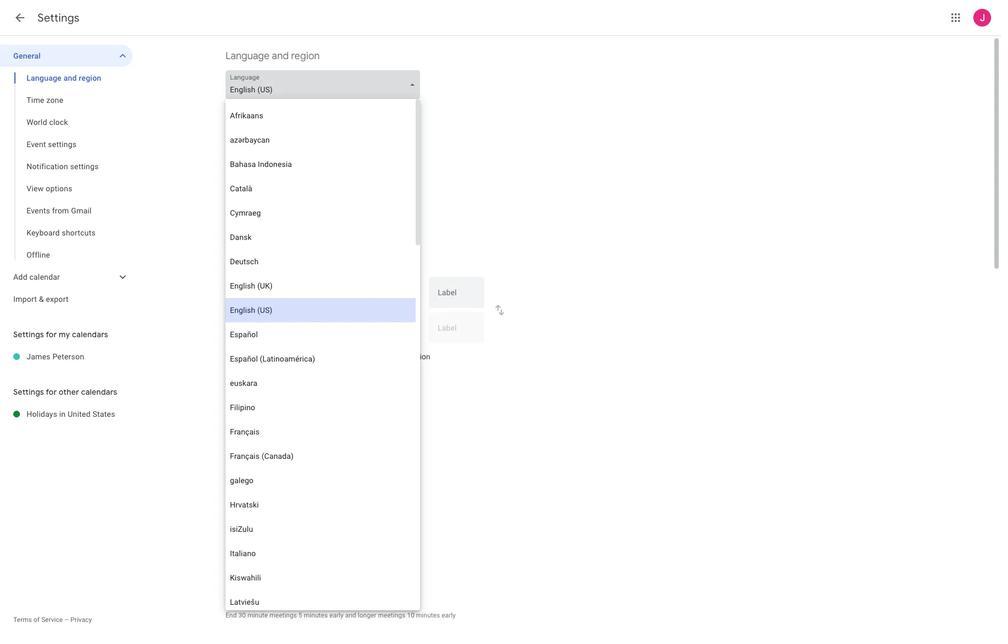 Task type: vqa. For each thing, say whether or not it's contained in the screenshot.
"minutes"
yes



Task type: locate. For each thing, give the bounding box(es) containing it.
time zone down "general"
[[27, 96, 63, 105]]

0 vertical spatial settings
[[38, 11, 80, 25]]

1 for from the top
[[46, 330, 57, 340]]

tree containing general
[[0, 45, 133, 310]]

0 vertical spatial for
[[46, 330, 57, 340]]

clock up the notification settings
[[49, 118, 68, 127]]

keyboard shortcuts
[[27, 228, 96, 237]]

bahasa indonesia option
[[226, 152, 416, 176]]

terms of service – privacy
[[13, 616, 92, 624]]

1 horizontal spatial time
[[226, 237, 247, 249]]

go back image
[[13, 11, 27, 24]]

settings up the holidays
[[13, 387, 44, 397]]

clock right world
[[284, 449, 303, 458]]

10
[[407, 612, 415, 620]]

of
[[34, 616, 40, 624]]

1 horizontal spatial event settings
[[226, 531, 288, 543]]

clock up show world clock
[[255, 426, 278, 438]]

1 vertical spatial settings
[[13, 330, 44, 340]]

0 horizontal spatial world
[[27, 118, 47, 127]]

world
[[263, 449, 282, 458]]

1 horizontal spatial to
[[368, 352, 375, 361]]

meetings up 5
[[269, 589, 301, 598]]

about
[[261, 375, 278, 383]]

0 horizontal spatial event
[[27, 140, 46, 149]]

1 horizontal spatial my
[[292, 352, 302, 361]]

1 early from the left
[[330, 612, 344, 620]]

world clock
[[27, 118, 68, 127], [226, 426, 278, 438]]

settings for my calendars
[[13, 330, 108, 340]]

0 vertical spatial settings
[[48, 140, 77, 149]]

1 horizontal spatial language
[[226, 50, 270, 62]]

events
[[27, 206, 50, 215]]

euskara option
[[226, 371, 416, 396]]

kiswahili option
[[226, 566, 416, 590]]

0 horizontal spatial time
[[307, 259, 322, 268]]

to right ask at the bottom
[[257, 352, 264, 361]]

early left longer at the left of page
[[330, 612, 344, 620]]

notification
[[27, 162, 68, 171]]

zone up works
[[349, 352, 366, 361]]

0 vertical spatial language and region
[[226, 50, 320, 62]]

0 vertical spatial event settings
[[27, 140, 77, 149]]

0 vertical spatial time
[[27, 96, 44, 105]]

terms
[[13, 616, 32, 624]]

james
[[27, 352, 50, 361]]

settings
[[48, 140, 77, 149], [70, 162, 99, 171], [253, 531, 288, 543]]

to
[[257, 352, 264, 361], [368, 352, 375, 361]]

français (canada)‎ option
[[226, 444, 416, 469]]

view
[[27, 184, 44, 193]]

minutes
[[304, 612, 328, 620], [416, 612, 440, 620]]

notification settings
[[27, 162, 99, 171]]

1 horizontal spatial and
[[272, 50, 289, 62]]

1 vertical spatial time
[[226, 237, 247, 249]]

settings heading
[[38, 11, 80, 25]]

my
[[59, 330, 70, 340], [292, 352, 302, 361]]

holidays in united states
[[27, 410, 115, 419]]

1 horizontal spatial time zone
[[226, 237, 272, 249]]

1 vertical spatial language
[[27, 74, 62, 82]]

0 vertical spatial world
[[27, 118, 47, 127]]

1 horizontal spatial world
[[226, 426, 252, 438]]

0 vertical spatial time zone
[[27, 96, 63, 105]]

2 for from the top
[[46, 387, 57, 397]]

français option
[[226, 420, 416, 444]]

language and region
[[226, 50, 320, 62], [27, 74, 101, 82]]

1 horizontal spatial time
[[332, 352, 348, 361]]

calendars up peterson
[[72, 330, 108, 340]]

1 vertical spatial calendars
[[81, 387, 117, 397]]

region
[[291, 50, 320, 62], [79, 74, 101, 82]]

peterson
[[53, 352, 84, 361]]

afrikaans option
[[226, 103, 416, 128]]

for up james peterson
[[46, 330, 57, 340]]

0 horizontal spatial to
[[257, 352, 264, 361]]

calendars up 'states'
[[81, 387, 117, 397]]

1 vertical spatial time zone
[[226, 237, 272, 249]]

time right primary on the left
[[332, 352, 348, 361]]

current
[[377, 352, 401, 361]]

world up show
[[226, 426, 252, 438]]

my up james peterson tree item at the left bottom
[[59, 330, 70, 340]]

world clock up notification
[[27, 118, 68, 127]]

0 vertical spatial calendars
[[72, 330, 108, 340]]

0 horizontal spatial and
[[64, 74, 77, 82]]

minutes right 5
[[304, 612, 328, 620]]

1 horizontal spatial region
[[291, 50, 320, 62]]

zone
[[46, 96, 63, 105], [250, 237, 272, 249], [324, 259, 341, 268], [349, 352, 366, 361]]

display secondary time zone
[[242, 259, 341, 268]]

time up english (uk)‎ option
[[307, 259, 322, 268]]

add
[[13, 273, 27, 282]]

1 horizontal spatial minutes
[[416, 612, 440, 620]]

display
[[242, 259, 267, 268]]

1 vertical spatial clock
[[255, 426, 278, 438]]

1 vertical spatial event
[[226, 531, 251, 543]]

–
[[65, 616, 69, 624]]

import
[[13, 295, 37, 304]]

0 horizontal spatial time zone
[[27, 96, 63, 105]]

world
[[27, 118, 47, 127], [226, 426, 252, 438]]

Label for secondary time zone. text field
[[438, 324, 476, 340]]

0 vertical spatial language
[[226, 50, 270, 62]]

0 horizontal spatial early
[[330, 612, 344, 620]]

1 horizontal spatial language and region
[[226, 50, 320, 62]]

gmail
[[71, 206, 92, 215]]

offline
[[27, 251, 50, 259]]

None field
[[226, 70, 425, 99]]

0 horizontal spatial world clock
[[27, 118, 68, 127]]

for left other
[[46, 387, 57, 397]]

shortcuts
[[62, 228, 96, 237]]

1 vertical spatial for
[[46, 387, 57, 397]]

settings up "james"
[[13, 330, 44, 340]]

early right 10
[[442, 612, 456, 620]]

early
[[330, 612, 344, 620], [442, 612, 456, 620]]

longer
[[358, 612, 377, 620]]

1 horizontal spatial event
[[226, 531, 251, 543]]

world clock up show
[[226, 426, 278, 438]]

zone down general tree item on the left
[[46, 96, 63, 105]]

time
[[27, 96, 44, 105], [226, 237, 247, 249]]

latviešu option
[[226, 590, 416, 615]]

1 horizontal spatial early
[[442, 612, 456, 620]]

1 vertical spatial event settings
[[226, 531, 288, 543]]

0 horizontal spatial language and region
[[27, 74, 101, 82]]

event settings
[[27, 140, 77, 149], [226, 531, 288, 543]]

english (us)‎ option
[[226, 298, 416, 323]]

dansk option
[[226, 225, 416, 250]]

Label for primary time zone. text field
[[438, 289, 476, 304]]

world up notification
[[27, 118, 47, 127]]

language
[[226, 50, 270, 62], [27, 74, 62, 82]]

1 vertical spatial language and region
[[27, 74, 101, 82]]

for for other
[[46, 387, 57, 397]]

terms of service link
[[13, 616, 63, 624]]

for
[[46, 330, 57, 340], [46, 387, 57, 397]]

time zone
[[27, 96, 63, 105], [226, 237, 272, 249]]

1 vertical spatial world
[[226, 426, 252, 438]]

meetings
[[269, 589, 301, 598], [270, 612, 297, 620], [378, 612, 406, 620]]

group
[[0, 67, 133, 266]]

to left current
[[368, 352, 375, 361]]

zone inside group
[[46, 96, 63, 105]]

1 vertical spatial world clock
[[226, 426, 278, 438]]

0 vertical spatial clock
[[49, 118, 68, 127]]

català option
[[226, 176, 416, 201]]

event
[[27, 140, 46, 149], [226, 531, 251, 543]]

from
[[52, 206, 69, 215]]

tree
[[0, 45, 133, 310]]

2 vertical spatial clock
[[284, 449, 303, 458]]

2 horizontal spatial and
[[345, 612, 356, 620]]

learn
[[226, 375, 242, 383]]

holidays
[[27, 410, 57, 419]]

2 minutes from the left
[[416, 612, 440, 620]]

in
[[59, 410, 66, 419]]

0 horizontal spatial region
[[79, 74, 101, 82]]

2 horizontal spatial clock
[[284, 449, 303, 458]]

time zone up display
[[226, 237, 272, 249]]

galego option
[[226, 469, 416, 493]]

general tree item
[[0, 45, 133, 67]]

2 vertical spatial settings
[[13, 387, 44, 397]]

end 30 minute meetings 5 minutes early and longer meetings 10 minutes early
[[226, 612, 456, 620]]

deutsch option
[[226, 250, 416, 274]]

zone up display
[[250, 237, 272, 249]]

settings
[[38, 11, 80, 25], [13, 330, 44, 340], [13, 387, 44, 397]]

0 vertical spatial my
[[59, 330, 70, 340]]

meetings left 5
[[270, 612, 297, 620]]

time
[[307, 259, 322, 268], [332, 352, 348, 361]]

and
[[272, 50, 289, 62], [64, 74, 77, 82], [345, 612, 356, 620]]

time down "general"
[[27, 96, 44, 105]]

0 vertical spatial time
[[307, 259, 322, 268]]

0 horizontal spatial minutes
[[304, 612, 328, 620]]

settings right go back image
[[38, 11, 80, 25]]

1 vertical spatial time
[[332, 352, 348, 361]]

0 horizontal spatial language
[[27, 74, 62, 82]]

5
[[299, 612, 303, 620]]

other
[[59, 387, 79, 397]]

ask to update my primary time zone to current location
[[242, 352, 431, 361]]

clock
[[49, 118, 68, 127], [255, 426, 278, 438], [284, 449, 303, 458]]

filipino option
[[226, 396, 416, 420]]

calendars
[[72, 330, 108, 340], [81, 387, 117, 397]]

my right the update at the bottom
[[292, 352, 302, 361]]

time up display
[[226, 237, 247, 249]]

james peterson tree item
[[0, 346, 133, 368]]

minutes right 10
[[416, 612, 440, 620]]



Task type: describe. For each thing, give the bounding box(es) containing it.
2 vertical spatial and
[[345, 612, 356, 620]]

how
[[280, 375, 292, 383]]

privacy
[[71, 616, 92, 624]]

secondary
[[269, 259, 305, 268]]

add calendar
[[13, 273, 60, 282]]

works
[[344, 375, 362, 383]]

import & export
[[13, 295, 69, 304]]

events from gmail
[[27, 206, 92, 215]]

export
[[46, 295, 69, 304]]

for for my
[[46, 330, 57, 340]]

azərbaycan option
[[226, 128, 416, 152]]

0 vertical spatial world clock
[[27, 118, 68, 127]]

hrvatski option
[[226, 493, 416, 517]]

1 vertical spatial settings
[[70, 162, 99, 171]]

0 vertical spatial region
[[291, 50, 320, 62]]

minute
[[248, 612, 268, 620]]

location
[[403, 352, 431, 361]]

holidays in united states link
[[27, 403, 133, 425]]

1 vertical spatial and
[[64, 74, 77, 82]]

more
[[244, 375, 259, 383]]

united
[[68, 410, 91, 419]]

2 to from the left
[[368, 352, 375, 361]]

calendars for settings for my calendars
[[72, 330, 108, 340]]

general
[[13, 51, 41, 60]]

keyboard
[[27, 228, 60, 237]]

update
[[266, 352, 290, 361]]

0 horizontal spatial event settings
[[27, 140, 77, 149]]

speedy
[[242, 589, 267, 598]]

options
[[46, 184, 72, 193]]

1 vertical spatial my
[[292, 352, 302, 361]]

english (uk)‎ option
[[226, 274, 416, 298]]

calendar
[[316, 375, 343, 383]]

primary
[[304, 352, 330, 361]]

0 vertical spatial event
[[27, 140, 46, 149]]

0 horizontal spatial clock
[[49, 118, 68, 127]]

settings for settings for other calendars
[[13, 387, 44, 397]]

service
[[41, 616, 63, 624]]

settings for settings for my calendars
[[13, 330, 44, 340]]

ask
[[242, 352, 255, 361]]

isizulu option
[[226, 517, 416, 542]]

calendars for settings for other calendars
[[81, 387, 117, 397]]

states
[[93, 410, 115, 419]]

group containing language and region
[[0, 67, 133, 266]]

calendar
[[29, 273, 60, 282]]

30
[[239, 612, 246, 620]]

james peterson
[[27, 352, 84, 361]]

show
[[242, 449, 261, 458]]

language list box
[[226, 99, 416, 628]]

holidays in united states tree item
[[0, 403, 133, 425]]

1 horizontal spatial world clock
[[226, 426, 278, 438]]

1 vertical spatial region
[[79, 74, 101, 82]]

español (latinoamérica)‎ option
[[226, 347, 416, 371]]

español option
[[226, 323, 416, 347]]

speedy meetings
[[242, 589, 301, 598]]

meetings left 10
[[378, 612, 406, 620]]

world inside group
[[27, 118, 47, 127]]

settings for settings
[[38, 11, 80, 25]]

0 horizontal spatial time
[[27, 96, 44, 105]]

cymraeg option
[[226, 201, 416, 225]]

&
[[39, 295, 44, 304]]

privacy link
[[71, 616, 92, 624]]

google
[[294, 375, 315, 383]]

0 horizontal spatial my
[[59, 330, 70, 340]]

1 horizontal spatial clock
[[255, 426, 278, 438]]

learn more about how google calendar works across
[[226, 375, 385, 383]]

2 early from the left
[[442, 612, 456, 620]]

2 vertical spatial settings
[[253, 531, 288, 543]]

0 vertical spatial and
[[272, 50, 289, 62]]

show world clock
[[242, 449, 303, 458]]

zone up english (uk)‎ option
[[324, 259, 341, 268]]

1 to from the left
[[257, 352, 264, 361]]

view options
[[27, 184, 72, 193]]

end
[[226, 612, 237, 620]]

across
[[364, 375, 384, 383]]

1 minutes from the left
[[304, 612, 328, 620]]

italiano option
[[226, 542, 416, 566]]

settings for other calendars
[[13, 387, 117, 397]]



